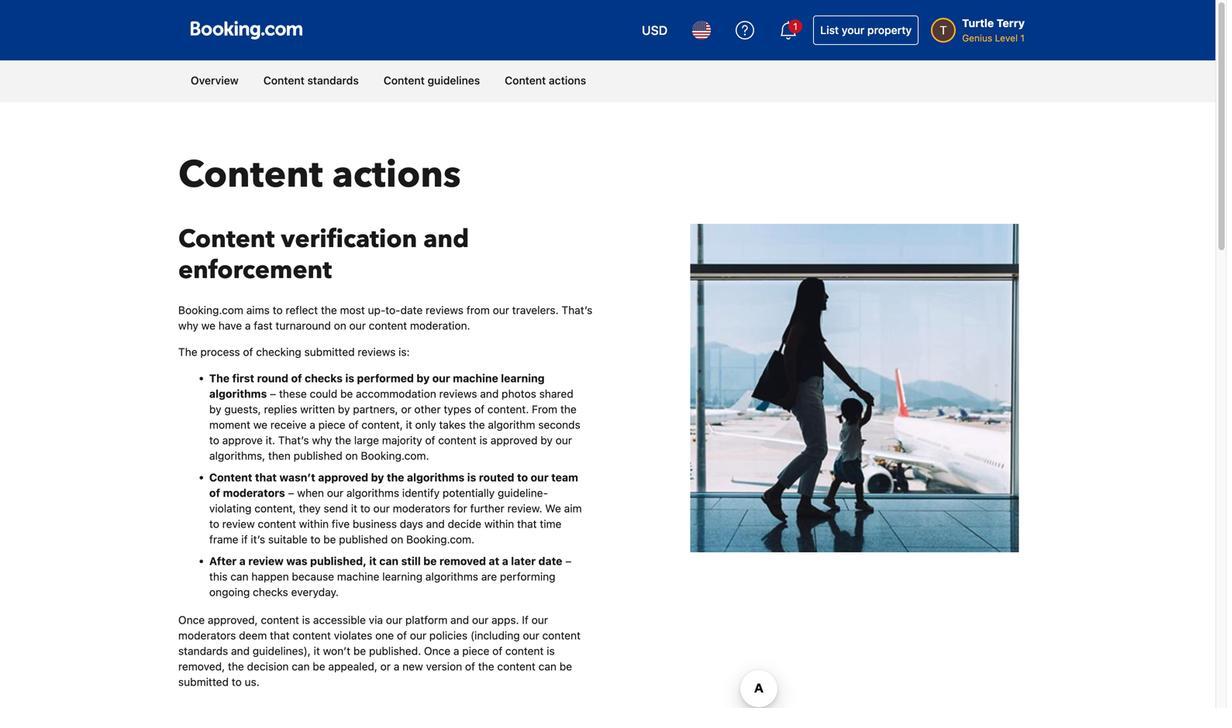 Task type: locate. For each thing, give the bounding box(es) containing it.
of up large
[[349, 419, 359, 432]]

photos
[[502, 388, 537, 401]]

removed
[[440, 555, 486, 568]]

are
[[482, 571, 497, 584]]

our down the if
[[523, 630, 540, 643]]

or down published.
[[381, 661, 391, 674]]

algorithms inside the first round of checks is performed by our machine learning algorithms
[[209, 388, 267, 401]]

on down days
[[391, 534, 404, 547]]

of right types
[[475, 403, 485, 416]]

after
[[209, 555, 237, 568]]

by up accommodation
[[417, 372, 430, 385]]

on inside the – when our algorithms identify potentially guideline- violating content, they send it to our moderators for further review. we aim to review content within five business days and decide within that time frame if it's suitable to be published on booking.com.
[[391, 534, 404, 547]]

content, up suitable
[[255, 503, 296, 516]]

review
[[222, 518, 255, 531], [248, 555, 284, 568]]

0 horizontal spatial or
[[381, 661, 391, 674]]

0 vertical spatial published
[[294, 450, 343, 463]]

1 vertical spatial content,
[[255, 503, 296, 516]]

reviews inside – these could be accommodation reviews and photos shared by guests, replies written by partners, or other types of content. from the moment we receive a piece of content, it only takes the algorithm seconds to approve it. that's why the large majority of content is approved by our algorithms, then published on booking.com.
[[439, 388, 477, 401]]

content up suitable
[[258, 518, 296, 531]]

date
[[401, 304, 423, 317], [539, 555, 563, 568]]

we inside – these could be accommodation reviews and photos shared by guests, replies written by partners, or other types of content. from the moment we receive a piece of content, it only takes the algorithm seconds to approve it. that's why the large majority of content is approved by our algorithms, then published on booking.com.
[[253, 419, 268, 432]]

– inside – these could be accommodation reviews and photos shared by guests, replies written by partners, or other types of content. from the moment we receive a piece of content, it only takes the algorithm seconds to approve it. that's why the large majority of content is approved by our algorithms, then published on booking.com.
[[270, 388, 276, 401]]

1 vertical spatial booking.com.
[[407, 534, 475, 547]]

for
[[454, 503, 468, 516]]

within down the further
[[485, 518, 514, 531]]

the left first
[[209, 372, 230, 385]]

1 vertical spatial –
[[288, 487, 294, 500]]

submitted down "removed,"
[[178, 676, 229, 689]]

checks inside the first round of checks is performed by our machine learning algorithms
[[305, 372, 343, 385]]

1 horizontal spatial why
[[312, 434, 332, 447]]

1 horizontal spatial –
[[288, 487, 294, 500]]

algorithms up identify
[[407, 472, 465, 484]]

1 vertical spatial or
[[381, 661, 391, 674]]

list your property link
[[814, 16, 919, 45]]

the left most
[[321, 304, 337, 317]]

1 within from the left
[[299, 518, 329, 531]]

1 vertical spatial moderators
[[393, 503, 451, 516]]

review up happen at the bottom of page
[[248, 555, 284, 568]]

of down (including
[[493, 645, 503, 658]]

by down large
[[371, 472, 384, 484]]

published,
[[310, 555, 367, 568]]

– inside the – when our algorithms identify potentially guideline- violating content, they send it to our moderators for further review. we aim to review content within five business days and decide within that time frame if it's suitable to be published on booking.com.
[[288, 487, 294, 500]]

that down then
[[255, 472, 277, 484]]

0 horizontal spatial that's
[[278, 434, 309, 447]]

0 vertical spatial the
[[178, 346, 198, 359]]

receive
[[271, 419, 307, 432]]

1 vertical spatial learning
[[383, 571, 423, 584]]

is
[[345, 372, 355, 385], [480, 434, 488, 447], [468, 472, 477, 484], [302, 614, 310, 627], [547, 645, 555, 658]]

review inside the – when our algorithms identify potentially guideline- violating content, they send it to our moderators for further review. we aim to review content within five business days and decide within that time frame if it's suitable to be published on booking.com.
[[222, 518, 255, 531]]

that's right travelers.
[[562, 304, 593, 317]]

to
[[273, 304, 283, 317], [209, 434, 219, 447], [517, 472, 528, 484], [361, 503, 371, 516], [209, 518, 219, 531], [311, 534, 321, 547], [232, 676, 242, 689]]

review up the if
[[222, 518, 255, 531]]

2 vertical spatial on
[[391, 534, 404, 547]]

terry
[[997, 17, 1025, 29]]

it inside – these could be accommodation reviews and photos shared by guests, replies written by partners, or other types of content. from the moment we receive a piece of content, it only takes the algorithm seconds to approve it. that's why the large majority of content is approved by our algorithms, then published on booking.com.
[[406, 419, 413, 432]]

2 vertical spatial moderators
[[178, 630, 236, 643]]

reflect
[[286, 304, 318, 317]]

– for within
[[288, 487, 294, 500]]

checks inside – this can happen because machine learning algorithms are performing ongoing checks everyday.
[[253, 586, 288, 599]]

1 vertical spatial review
[[248, 555, 284, 568]]

0 vertical spatial learning
[[501, 372, 545, 385]]

1 vertical spatial the
[[209, 372, 230, 385]]

content that wasn't approved by the algorithms is routed to our team of moderators
[[209, 472, 579, 500]]

within down they
[[299, 518, 329, 531]]

1 left list
[[794, 21, 798, 32]]

be inside – these could be accommodation reviews and photos shared by guests, replies written by partners, or other types of content. from the moment we receive a piece of content, it only takes the algorithm seconds to approve it. that's why the large majority of content is approved by our algorithms, then published on booking.com.
[[341, 388, 353, 401]]

moderators inside content that wasn't approved by the algorithms is routed to our team of moderators
[[223, 487, 285, 500]]

date right later
[[539, 555, 563, 568]]

0 vertical spatial 1
[[794, 21, 798, 32]]

0 horizontal spatial why
[[178, 320, 199, 332]]

it
[[406, 419, 413, 432], [351, 503, 358, 516], [370, 555, 377, 568], [314, 645, 320, 658]]

a left fast
[[245, 320, 251, 332]]

why inside "booking.com aims to reflect the most up-to-date reviews from our travelers. that's why we have a fast turnaround on our content moderation."
[[178, 320, 199, 332]]

date up moderation.
[[401, 304, 423, 317]]

moderators down approved,
[[178, 630, 236, 643]]

the inside the first round of checks is performed by our machine learning algorithms
[[209, 372, 230, 385]]

0 vertical spatial –
[[270, 388, 276, 401]]

1 vertical spatial approved
[[318, 472, 369, 484]]

0 horizontal spatial submitted
[[178, 676, 229, 689]]

content down to-
[[369, 320, 407, 332]]

0 horizontal spatial standards
[[178, 645, 228, 658]]

moderation.
[[410, 320, 471, 332]]

booking.com.
[[361, 450, 429, 463], [407, 534, 475, 547]]

1 horizontal spatial within
[[485, 518, 514, 531]]

2 horizontal spatial –
[[566, 555, 572, 568]]

0 horizontal spatial date
[[401, 304, 423, 317]]

content down (including
[[498, 661, 536, 674]]

to left us.
[[232, 676, 242, 689]]

0 vertical spatial content,
[[362, 419, 403, 432]]

on down most
[[334, 320, 347, 332]]

1 vertical spatial reviews
[[358, 346, 396, 359]]

0 horizontal spatial –
[[270, 388, 276, 401]]

wasn't
[[280, 472, 316, 484]]

1 horizontal spatial once
[[424, 645, 451, 658]]

0 horizontal spatial within
[[299, 518, 329, 531]]

booking.com. down decide
[[407, 534, 475, 547]]

0 horizontal spatial actions
[[332, 150, 461, 201]]

0 vertical spatial content actions
[[505, 74, 587, 87]]

content inside "booking.com aims to reflect the most up-to-date reviews from our travelers. that's why we have a fast turnaround on our content moderation."
[[369, 320, 407, 332]]

learning up photos
[[501, 372, 545, 385]]

reviews for submitted
[[358, 346, 396, 359]]

0 horizontal spatial content actions
[[178, 150, 461, 201]]

1 horizontal spatial 1
[[1021, 33, 1025, 43]]

1 vertical spatial why
[[312, 434, 332, 447]]

learning down still
[[383, 571, 423, 584]]

moderators for our
[[178, 630, 236, 643]]

1 vertical spatial 1
[[1021, 33, 1025, 43]]

frame
[[209, 534, 239, 547]]

1 horizontal spatial or
[[401, 403, 412, 416]]

1 vertical spatial published
[[339, 534, 388, 547]]

content, down partners,
[[362, 419, 403, 432]]

content standards
[[264, 74, 359, 87]]

by
[[417, 372, 430, 385], [209, 403, 222, 416], [338, 403, 350, 416], [541, 434, 553, 447], [371, 472, 384, 484]]

we up it.
[[253, 419, 268, 432]]

reviews left is:
[[358, 346, 396, 359]]

1 horizontal spatial machine
[[453, 372, 499, 385]]

machine inside – this can happen because machine learning algorithms are performing ongoing checks everyday.
[[337, 571, 380, 584]]

0 horizontal spatial checks
[[253, 586, 288, 599]]

turnaround
[[276, 320, 331, 332]]

checks up could on the left
[[305, 372, 343, 385]]

our up (including
[[472, 614, 489, 627]]

on down large
[[346, 450, 358, 463]]

a right 'after'
[[239, 555, 246, 568]]

content, inside – these could be accommodation reviews and photos shared by guests, replies written by partners, or other types of content. from the moment we receive a piece of content, it only takes the algorithm seconds to approve it. that's why the large majority of content is approved by our algorithms, then published on booking.com.
[[362, 419, 403, 432]]

0 vertical spatial that's
[[562, 304, 593, 317]]

0 vertical spatial date
[[401, 304, 423, 317]]

0 vertical spatial booking.com.
[[361, 450, 429, 463]]

1 vertical spatial that's
[[278, 434, 309, 447]]

0 vertical spatial reviews
[[426, 304, 464, 317]]

moderators
[[223, 487, 285, 500], [393, 503, 451, 516], [178, 630, 236, 643]]

1 vertical spatial machine
[[337, 571, 380, 584]]

1 vertical spatial content actions
[[178, 150, 461, 201]]

content inside "link"
[[264, 74, 305, 87]]

approved,
[[208, 614, 258, 627]]

algorithms up the business
[[347, 487, 400, 500]]

0 horizontal spatial we
[[201, 320, 216, 332]]

1 horizontal spatial content,
[[362, 419, 403, 432]]

our up guideline-
[[531, 472, 549, 484]]

why down booking.com
[[178, 320, 199, 332]]

moderators up the violating on the left bottom of page
[[223, 487, 285, 500]]

still
[[401, 555, 421, 568]]

our up the business
[[374, 503, 390, 516]]

booking.com. inside the – when our algorithms identify potentially guideline- violating content, they send it to our moderators for further review. we aim to review content within five business days and decide within that time frame if it's suitable to be published on booking.com.
[[407, 534, 475, 547]]

reviews up types
[[439, 388, 477, 401]]

performed
[[357, 372, 414, 385]]

it right send at left
[[351, 503, 358, 516]]

0 vertical spatial machine
[[453, 372, 499, 385]]

algorithms down removed
[[426, 571, 479, 584]]

the left process
[[178, 346, 198, 359]]

usd
[[642, 23, 668, 38]]

1 horizontal spatial checks
[[305, 372, 343, 385]]

could
[[310, 388, 338, 401]]

0 vertical spatial that
[[255, 472, 277, 484]]

checks down happen at the bottom of page
[[253, 586, 288, 599]]

the inside "booking.com aims to reflect the most up-to-date reviews from our travelers. that's why we have a fast turnaround on our content moderation."
[[321, 304, 337, 317]]

of inside content that wasn't approved by the algorithms is routed to our team of moderators
[[209, 487, 220, 500]]

2 vertical spatial that
[[270, 630, 290, 643]]

process
[[200, 346, 240, 359]]

once up version
[[424, 645, 451, 658]]

0 vertical spatial once
[[178, 614, 205, 627]]

piece inside – these could be accommodation reviews and photos shared by guests, replies written by partners, or other types of content. from the moment we receive a piece of content, it only takes the algorithm seconds to approve it. that's why the large majority of content is approved by our algorithms, then published on booking.com.
[[319, 419, 346, 432]]

published down the business
[[339, 534, 388, 547]]

checking
[[256, 346, 302, 359]]

reviews up moderation.
[[426, 304, 464, 317]]

by down seconds
[[541, 434, 553, 447]]

it left only
[[406, 419, 413, 432]]

round
[[257, 372, 289, 385]]

1 vertical spatial that
[[517, 518, 537, 531]]

time
[[540, 518, 562, 531]]

0 vertical spatial piece
[[319, 419, 346, 432]]

of up published.
[[397, 630, 407, 643]]

why
[[178, 320, 199, 332], [312, 434, 332, 447]]

property
[[868, 24, 912, 36]]

routed
[[479, 472, 515, 484]]

guidelines),
[[253, 645, 311, 658]]

most
[[340, 304, 365, 317]]

that's inside – these could be accommodation reviews and photos shared by guests, replies written by partners, or other types of content. from the moment we receive a piece of content, it only takes the algorithm seconds to approve it. that's why the large majority of content is approved by our algorithms, then published on booking.com.
[[278, 434, 309, 447]]

content
[[369, 320, 407, 332], [438, 434, 477, 447], [258, 518, 296, 531], [261, 614, 299, 627], [293, 630, 331, 643], [543, 630, 581, 643], [506, 645, 544, 658], [498, 661, 536, 674]]

why down 'written' on the bottom left
[[312, 434, 332, 447]]

– down wasn't
[[288, 487, 294, 500]]

1 vertical spatial submitted
[[178, 676, 229, 689]]

content right (including
[[543, 630, 581, 643]]

0 vertical spatial approved
[[491, 434, 538, 447]]

approved down algorithm
[[491, 434, 538, 447]]

0 vertical spatial why
[[178, 320, 199, 332]]

0 vertical spatial standards
[[308, 74, 359, 87]]

by inside the first round of checks is performed by our machine learning algorithms
[[417, 372, 430, 385]]

the for the process of checking submitted reviews is:
[[178, 346, 198, 359]]

content
[[264, 74, 305, 87], [384, 74, 425, 87], [505, 74, 546, 87], [178, 150, 323, 201], [178, 223, 275, 256], [209, 472, 252, 484]]

reviews inside "booking.com aims to reflect the most up-to-date reviews from our travelers. that's why we have a fast turnaround on our content moderation."
[[426, 304, 464, 317]]

1 vertical spatial piece
[[463, 645, 490, 658]]

content up won't
[[293, 630, 331, 643]]

that inside the – when our algorithms identify potentially guideline- violating content, they send it to our moderators for further review. we aim to review content within five business days and decide within that time frame if it's suitable to be published on booking.com.
[[517, 518, 537, 531]]

0 horizontal spatial learning
[[383, 571, 423, 584]]

1 vertical spatial date
[[539, 555, 563, 568]]

algorithms
[[209, 388, 267, 401], [407, 472, 465, 484], [347, 487, 400, 500], [426, 571, 479, 584]]

that down "review."
[[517, 518, 537, 531]]

aim
[[564, 503, 582, 516]]

the process of checking submitted reviews is:
[[178, 346, 410, 359]]

overview link
[[178, 61, 251, 101]]

0 vertical spatial we
[[201, 320, 216, 332]]

once
[[178, 614, 205, 627], [424, 645, 451, 658]]

moderators down identify
[[393, 503, 451, 516]]

1 vertical spatial checks
[[253, 586, 288, 599]]

0 horizontal spatial the
[[178, 346, 198, 359]]

1 horizontal spatial standards
[[308, 74, 359, 87]]

1 horizontal spatial content actions
[[505, 74, 587, 87]]

machine up types
[[453, 372, 499, 385]]

moderators inside "once approved, content is accessible via our platform and our apps. if our moderators deem that content violates one of our policies (including our content standards and guidelines), it won't be published. once a piece of content is removed, the decision can be appealed, or a new version of the content can be submitted to us."
[[178, 630, 236, 643]]

0 horizontal spatial machine
[[337, 571, 380, 584]]

0 vertical spatial on
[[334, 320, 347, 332]]

we
[[201, 320, 216, 332], [253, 419, 268, 432]]

that's
[[562, 304, 593, 317], [278, 434, 309, 447]]

1 inside turtle terry genius level 1
[[1021, 33, 1025, 43]]

that's down 'receive'
[[278, 434, 309, 447]]

or inside – these could be accommodation reviews and photos shared by guests, replies written by partners, or other types of content. from the moment we receive a piece of content, it only takes the algorithm seconds to approve it. that's why the large majority of content is approved by our algorithms, then published on booking.com.
[[401, 403, 412, 416]]

submitted inside "once approved, content is accessible via our platform and our apps. if our moderators deem that content violates one of our policies (including our content standards and guidelines), it won't be published. once a piece of content is removed, the decision can be appealed, or a new version of the content can be submitted to us."
[[178, 676, 229, 689]]

(including
[[471, 630, 520, 643]]

2 vertical spatial –
[[566, 555, 572, 568]]

– down round
[[270, 388, 276, 401]]

by inside content that wasn't approved by the algorithms is routed to our team of moderators
[[371, 472, 384, 484]]

1 horizontal spatial we
[[253, 419, 268, 432]]

– right later
[[566, 555, 572, 568]]

content, inside the – when our algorithms identify potentially guideline- violating content, they send it to our moderators for further review. we aim to review content within five business days and decide within that time frame if it's suitable to be published on booking.com.
[[255, 503, 296, 516]]

our down seconds
[[556, 434, 572, 447]]

to inside content that wasn't approved by the algorithms is routed to our team of moderators
[[517, 472, 528, 484]]

1 vertical spatial once
[[424, 645, 451, 658]]

a down 'written' on the bottom left
[[310, 419, 316, 432]]

of up these
[[291, 372, 302, 385]]

0 horizontal spatial approved
[[318, 472, 369, 484]]

a
[[245, 320, 251, 332], [310, 419, 316, 432], [239, 555, 246, 568], [502, 555, 509, 568], [454, 645, 460, 658], [394, 661, 400, 674]]

published inside the – when our algorithms identify potentially guideline- violating content, they send it to our moderators for further review. we aim to review content within five business days and decide within that time frame if it's suitable to be published on booking.com.
[[339, 534, 388, 547]]

the up seconds
[[561, 403, 577, 416]]

approved inside – these could be accommodation reviews and photos shared by guests, replies written by partners, or other types of content. from the moment we receive a piece of content, it only takes the algorithm seconds to approve it. that's why the large majority of content is approved by our algorithms, then published on booking.com.
[[491, 434, 538, 447]]

published up wasn't
[[294, 450, 343, 463]]

guests,
[[224, 403, 261, 416]]

1 vertical spatial on
[[346, 450, 358, 463]]

can
[[380, 555, 399, 568], [231, 571, 249, 584], [292, 661, 310, 674], [539, 661, 557, 674]]

machine down published,
[[337, 571, 380, 584]]

team
[[552, 472, 579, 484]]

1 vertical spatial we
[[253, 419, 268, 432]]

be
[[341, 388, 353, 401], [324, 534, 336, 547], [424, 555, 437, 568], [354, 645, 366, 658], [313, 661, 326, 674], [560, 661, 573, 674]]

1 horizontal spatial that's
[[562, 304, 593, 317]]

booking.com. inside – these could be accommodation reviews and photos shared by guests, replies written by partners, or other types of content. from the moment we receive a piece of content, it only takes the algorithm seconds to approve it. that's why the large majority of content is approved by our algorithms, then published on booking.com.
[[361, 450, 429, 463]]

to inside "booking.com aims to reflect the most up-to-date reviews from our travelers. that's why we have a fast turnaround on our content moderation."
[[273, 304, 283, 317]]

it left won't
[[314, 645, 320, 658]]

0 vertical spatial actions
[[549, 74, 587, 87]]

our
[[493, 304, 510, 317], [350, 320, 366, 332], [433, 372, 451, 385], [556, 434, 572, 447], [531, 472, 549, 484], [327, 487, 344, 500], [374, 503, 390, 516], [386, 614, 403, 627], [472, 614, 489, 627], [532, 614, 548, 627], [410, 630, 427, 643], [523, 630, 540, 643]]

to down the moment
[[209, 434, 219, 447]]

is inside – these could be accommodation reviews and photos shared by guests, replies written by partners, or other types of content. from the moment we receive a piece of content, it only takes the algorithm seconds to approve it. that's why the large majority of content is approved by our algorithms, then published on booking.com.
[[480, 434, 488, 447]]

2 vertical spatial reviews
[[439, 388, 477, 401]]

content guidelines link
[[371, 61, 493, 101]]

the left large
[[335, 434, 351, 447]]

0 horizontal spatial piece
[[319, 419, 346, 432]]

of
[[243, 346, 253, 359], [291, 372, 302, 385], [475, 403, 485, 416], [349, 419, 359, 432], [425, 434, 436, 447], [209, 487, 220, 500], [397, 630, 407, 643], [493, 645, 503, 658], [465, 661, 476, 674]]

1 horizontal spatial approved
[[491, 434, 538, 447]]

piece down (including
[[463, 645, 490, 658]]

submitted down turnaround
[[304, 346, 355, 359]]

0 vertical spatial moderators
[[223, 487, 285, 500]]

1 horizontal spatial the
[[209, 372, 230, 385]]

if
[[522, 614, 529, 627]]

1 horizontal spatial learning
[[501, 372, 545, 385]]

piece down 'written' on the bottom left
[[319, 419, 346, 432]]

new
[[403, 661, 423, 674]]

once left approved,
[[178, 614, 205, 627]]

aims
[[247, 304, 270, 317]]

actions
[[549, 74, 587, 87], [332, 150, 461, 201]]

1 horizontal spatial piece
[[463, 645, 490, 658]]

0 horizontal spatial 1
[[794, 21, 798, 32]]

0 vertical spatial or
[[401, 403, 412, 416]]

1 horizontal spatial date
[[539, 555, 563, 568]]

only
[[415, 419, 436, 432]]

0 vertical spatial review
[[222, 518, 255, 531]]

booking.com. down majority
[[361, 450, 429, 463]]

content actions link
[[493, 61, 599, 101]]

our inside content that wasn't approved by the algorithms is routed to our team of moderators
[[531, 472, 549, 484]]

be inside the – when our algorithms identify potentially guideline- violating content, they send it to our moderators for further review. we aim to review content within five business days and decide within that time frame if it's suitable to be published on booking.com.
[[324, 534, 336, 547]]

piece inside "once approved, content is accessible via our platform and our apps. if our moderators deem that content violates one of our policies (including our content standards and guidelines), it won't be published. once a piece of content is removed, the decision can be appealed, or a new version of the content can be submitted to us."
[[463, 645, 490, 658]]

0 vertical spatial submitted
[[304, 346, 355, 359]]

0 vertical spatial checks
[[305, 372, 343, 385]]

standards inside "once approved, content is accessible via our platform and our apps. if our moderators deem that content violates one of our policies (including our content standards and guidelines), it won't be published. once a piece of content is removed, the decision can be appealed, or a new version of the content can be submitted to us."
[[178, 645, 228, 658]]

partners,
[[353, 403, 398, 416]]

to inside "once approved, content is accessible via our platform and our apps. if our moderators deem that content violates one of our policies (including our content standards and guidelines), it won't be published. once a piece of content is removed, the decision can be appealed, or a new version of the content can be submitted to us."
[[232, 676, 242, 689]]

1 button
[[770, 12, 808, 49]]

0 horizontal spatial once
[[178, 614, 205, 627]]

why inside – these could be accommodation reviews and photos shared by guests, replies written by partners, or other types of content. from the moment we receive a piece of content, it only takes the algorithm seconds to approve it. that's why the large majority of content is approved by our algorithms, then published on booking.com.
[[312, 434, 332, 447]]

platform
[[406, 614, 448, 627]]

that up guidelines),
[[270, 630, 290, 643]]

submitted
[[304, 346, 355, 359], [178, 676, 229, 689]]

0 horizontal spatial content,
[[255, 503, 296, 516]]

fast
[[254, 320, 273, 332]]

1 vertical spatial standards
[[178, 645, 228, 658]]



Task type: describe. For each thing, give the bounding box(es) containing it.
moment
[[209, 419, 251, 432]]

written
[[300, 403, 335, 416]]

a down policies
[[454, 645, 460, 658]]

this
[[209, 571, 228, 584]]

version
[[426, 661, 462, 674]]

by up the moment
[[209, 403, 222, 416]]

approved inside content that wasn't approved by the algorithms is routed to our team of moderators
[[318, 472, 369, 484]]

on inside – these could be accommodation reviews and photos shared by guests, replies written by partners, or other types of content. from the moment we receive a piece of content, it only takes the algorithm seconds to approve it. that's why the large majority of content is approved by our algorithms, then published on booking.com.
[[346, 450, 358, 463]]

learning inside the first round of checks is performed by our machine learning algorithms
[[501, 372, 545, 385]]

accommodation
[[356, 388, 437, 401]]

1 vertical spatial actions
[[332, 150, 461, 201]]

to up the business
[[361, 503, 371, 516]]

– inside – this can happen because machine learning algorithms are performing ongoing checks everyday.
[[566, 555, 572, 568]]

the down (including
[[478, 661, 495, 674]]

content inside content that wasn't approved by the algorithms is routed to our team of moderators
[[209, 472, 252, 484]]

enforcement
[[178, 254, 332, 288]]

send
[[324, 503, 348, 516]]

at
[[489, 555, 500, 568]]

1 horizontal spatial submitted
[[304, 346, 355, 359]]

moderators inside the – when our algorithms identify potentially guideline- violating content, they send it to our moderators for further review. we aim to review content within five business days and decide within that time frame if it's suitable to be published on booking.com.
[[393, 503, 451, 516]]

the left decision
[[228, 661, 244, 674]]

that inside "once approved, content is accessible via our platform and our apps. if our moderators deem that content violates one of our policies (including our content standards and guidelines), it won't be published. once a piece of content is removed, the decision can be appealed, or a new version of the content can be submitted to us."
[[270, 630, 290, 643]]

or inside "once approved, content is accessible via our platform and our apps. if our moderators deem that content violates one of our policies (including our content standards and guidelines), it won't be published. once a piece of content is removed, the decision can be appealed, or a new version of the content can be submitted to us."
[[381, 661, 391, 674]]

days
[[400, 518, 423, 531]]

machine inside the first round of checks is performed by our machine learning algorithms
[[453, 372, 499, 385]]

our up send at left
[[327, 487, 344, 500]]

accessible
[[313, 614, 366, 627]]

content inside the – when our algorithms identify potentially guideline- violating content, they send it to our moderators for further review. we aim to review content within five business days and decide within that time frame if it's suitable to be published on booking.com.
[[258, 518, 296, 531]]

because
[[292, 571, 334, 584]]

the first round of checks is performed by our machine learning algorithms
[[209, 372, 545, 401]]

to right suitable
[[311, 534, 321, 547]]

algorithms inside content that wasn't approved by the algorithms is routed to our team of moderators
[[407, 472, 465, 484]]

content verification and enforcement
[[178, 223, 469, 288]]

is:
[[399, 346, 410, 359]]

one
[[376, 630, 394, 643]]

date inside "booking.com aims to reflect the most up-to-date reviews from our travelers. that's why we have a fast turnaround on our content moderation."
[[401, 304, 423, 317]]

the for the first round of checks is performed by our machine learning algorithms
[[209, 372, 230, 385]]

up-
[[368, 304, 386, 317]]

1 horizontal spatial actions
[[549, 74, 587, 87]]

booking.com
[[178, 304, 244, 317]]

genius
[[963, 33, 993, 43]]

– for we
[[270, 388, 276, 401]]

a down published.
[[394, 661, 400, 674]]

– this can happen because machine learning algorithms are performing ongoing checks everyday.
[[209, 555, 572, 599]]

content inside content verification and enforcement
[[178, 223, 275, 256]]

further
[[470, 503, 505, 516]]

guideline-
[[498, 487, 548, 500]]

to-
[[386, 304, 401, 317]]

we inside "booking.com aims to reflect the most up-to-date reviews from our travelers. that's why we have a fast turnaround on our content moderation."
[[201, 320, 216, 332]]

our right the if
[[532, 614, 548, 627]]

removed,
[[178, 661, 225, 674]]

– when our algorithms identify potentially guideline- violating content, they send it to our moderators for further review. we aim to review content within five business days and decide within that time frame if it's suitable to be published on booking.com.
[[209, 487, 582, 547]]

and inside – these could be accommodation reviews and photos shared by guests, replies written by partners, or other types of content. from the moment we receive a piece of content, it only takes the algorithm seconds to approve it. that's why the large majority of content is approved by our algorithms, then published on booking.com.
[[480, 388, 499, 401]]

of down only
[[425, 434, 436, 447]]

turtle
[[963, 17, 995, 29]]

is inside the first round of checks is performed by our machine learning algorithms
[[345, 372, 355, 385]]

once approved, content is accessible via our platform and our apps. if our moderators deem that content violates one of our policies (including our content standards and guidelines), it won't be published. once a piece of content is removed, the decision can be appealed, or a new version of the content can be submitted to us.
[[178, 614, 581, 689]]

large
[[354, 434, 379, 447]]

deem
[[239, 630, 267, 643]]

when
[[297, 487, 324, 500]]

reviews for accommodation
[[439, 388, 477, 401]]

that's inside "booking.com aims to reflect the most up-to-date reviews from our travelers. that's why we have a fast turnaround on our content moderation."
[[562, 304, 593, 317]]

our inside – these could be accommodation reviews and photos shared by guests, replies written by partners, or other types of content. from the moment we receive a piece of content, it only takes the algorithm seconds to approve it. that's why the large majority of content is approved by our algorithms, then published on booking.com.
[[556, 434, 572, 447]]

replies
[[264, 403, 297, 416]]

algorithms,
[[209, 450, 265, 463]]

learning inside – this can happen because machine learning algorithms are performing ongoing checks everyday.
[[383, 571, 423, 584]]

guidelines
[[428, 74, 480, 87]]

turtle terry genius level 1
[[963, 17, 1025, 43]]

level
[[996, 33, 1018, 43]]

content up guidelines),
[[261, 614, 299, 627]]

list
[[821, 24, 839, 36]]

review.
[[508, 503, 543, 516]]

a inside – these could be accommodation reviews and photos shared by guests, replies written by partners, or other types of content. from the moment we receive a piece of content, it only takes the algorithm seconds to approve it. that's why the large majority of content is approved by our algorithms, then published on booking.com.
[[310, 419, 316, 432]]

violating
[[209, 503, 252, 516]]

it's
[[251, 534, 265, 547]]

ongoing
[[209, 586, 250, 599]]

it right published,
[[370, 555, 377, 568]]

of right version
[[465, 661, 476, 674]]

if
[[241, 534, 248, 547]]

was
[[286, 555, 308, 568]]

content down the if
[[506, 645, 544, 658]]

usd button
[[633, 12, 677, 49]]

content inside – these could be accommodation reviews and photos shared by guests, replies written by partners, or other types of content. from the moment we receive a piece of content, it only takes the algorithm seconds to approve it. that's why the large majority of content is approved by our algorithms, then published on booking.com.
[[438, 434, 477, 447]]

our right from
[[493, 304, 510, 317]]

1 inside "button"
[[794, 21, 798, 32]]

that inside content that wasn't approved by the algorithms is routed to our team of moderators
[[255, 472, 277, 484]]

other
[[415, 403, 441, 416]]

it inside the – when our algorithms identify potentially guideline- violating content, they send it to our moderators for further review. we aim to review content within five business days and decide within that time frame if it's suitable to be published on booking.com.
[[351, 503, 358, 516]]

published inside – these could be accommodation reviews and photos shared by guests, replies written by partners, or other types of content. from the moment we receive a piece of content, it only takes the algorithm seconds to approve it. that's why the large majority of content is approved by our algorithms, then published on booking.com.
[[294, 450, 343, 463]]

can inside – this can happen because machine learning algorithms are performing ongoing checks everyday.
[[231, 571, 249, 584]]

algorithm
[[488, 419, 536, 432]]

on inside "booking.com aims to reflect the most up-to-date reviews from our travelers. that's why we have a fast turnaround on our content moderation."
[[334, 320, 347, 332]]

it inside "once approved, content is accessible via our platform and our apps. if our moderators deem that content violates one of our policies (including our content standards and guidelines), it won't be published. once a piece of content is removed, the decision can be appealed, or a new version of the content can be submitted to us."
[[314, 645, 320, 658]]

seconds
[[539, 419, 581, 432]]

suitable
[[268, 534, 308, 547]]

algorithms inside – this can happen because machine learning algorithms are performing ongoing checks everyday.
[[426, 571, 479, 584]]

appealed,
[[328, 661, 378, 674]]

– these could be accommodation reviews and photos shared by guests, replies written by partners, or other types of content. from the moment we receive a piece of content, it only takes the algorithm seconds to approve it. that's why the large majority of content is approved by our algorithms, then published on booking.com.
[[209, 388, 581, 463]]

five
[[332, 518, 350, 531]]

your
[[842, 24, 865, 36]]

the right takes
[[469, 419, 485, 432]]

booking.com aims to reflect the most up-to-date reviews from our travelers. that's why we have a fast turnaround on our content moderation.
[[178, 304, 593, 332]]

content standards link
[[251, 61, 371, 101]]

decide
[[448, 518, 482, 531]]

our down most
[[350, 320, 366, 332]]

and inside content verification and enforcement
[[424, 223, 469, 256]]

and inside the – when our algorithms identify potentially guideline- violating content, they send it to our moderators for further review. we aim to review content within five business days and decide within that time frame if it's suitable to be published on booking.com.
[[426, 518, 445, 531]]

is inside content that wasn't approved by the algorithms is routed to our team of moderators
[[468, 472, 477, 484]]

our down platform
[[410, 630, 427, 643]]

from
[[467, 304, 490, 317]]

standards inside "link"
[[308, 74, 359, 87]]

business
[[353, 518, 397, 531]]

takes
[[439, 419, 466, 432]]

then
[[268, 450, 291, 463]]

decision
[[247, 661, 289, 674]]

via
[[369, 614, 383, 627]]

content guidelines
[[384, 74, 480, 87]]

shared
[[540, 388, 574, 401]]

algorithms inside the – when our algorithms identify potentially guideline- violating content, they send it to our moderators for further review. we aim to review content within five business days and decide within that time frame if it's suitable to be published on booking.com.
[[347, 487, 400, 500]]

the inside content that wasn't approved by the algorithms is routed to our team of moderators
[[387, 472, 405, 484]]

to up frame
[[209, 518, 219, 531]]

booking.com online hotel reservations image
[[191, 21, 303, 40]]

our inside the first round of checks is performed by our machine learning algorithms
[[433, 372, 451, 385]]

identify
[[402, 487, 440, 500]]

2 within from the left
[[485, 518, 514, 531]]

to inside – these could be accommodation reviews and photos shared by guests, replies written by partners, or other types of content. from the moment we receive a piece of content, it only takes the algorithm seconds to approve it. that's why the large majority of content is approved by our algorithms, then published on booking.com.
[[209, 434, 219, 447]]

by right 'written' on the bottom left
[[338, 403, 350, 416]]

first
[[232, 372, 254, 385]]

travelers.
[[513, 304, 559, 317]]

our up one
[[386, 614, 403, 627]]

happen
[[252, 571, 289, 584]]

a right at
[[502, 555, 509, 568]]

moderators for of
[[223, 487, 285, 500]]

content.
[[488, 403, 529, 416]]

a inside "booking.com aims to reflect the most up-to-date reviews from our travelers. that's why we have a fast turnaround on our content moderation."
[[245, 320, 251, 332]]

they
[[299, 503, 321, 516]]

everyday.
[[291, 586, 339, 599]]

published.
[[369, 645, 421, 658]]

approve
[[222, 434, 263, 447]]

won't
[[323, 645, 351, 658]]

of inside the first round of checks is performed by our machine learning algorithms
[[291, 372, 302, 385]]

of up first
[[243, 346, 253, 359]]

it.
[[266, 434, 275, 447]]

policies
[[430, 630, 468, 643]]



Task type: vqa. For each thing, say whether or not it's contained in the screenshot.
to within – these could be accommodation reviews and photos shared by guests, replies written by partners, or other types of content. From the moment we receive a piece of content, it only takes the algorithm seconds to approve it. That's why the large majority of content is approved by our algorithms, then published on Booking.com.
yes



